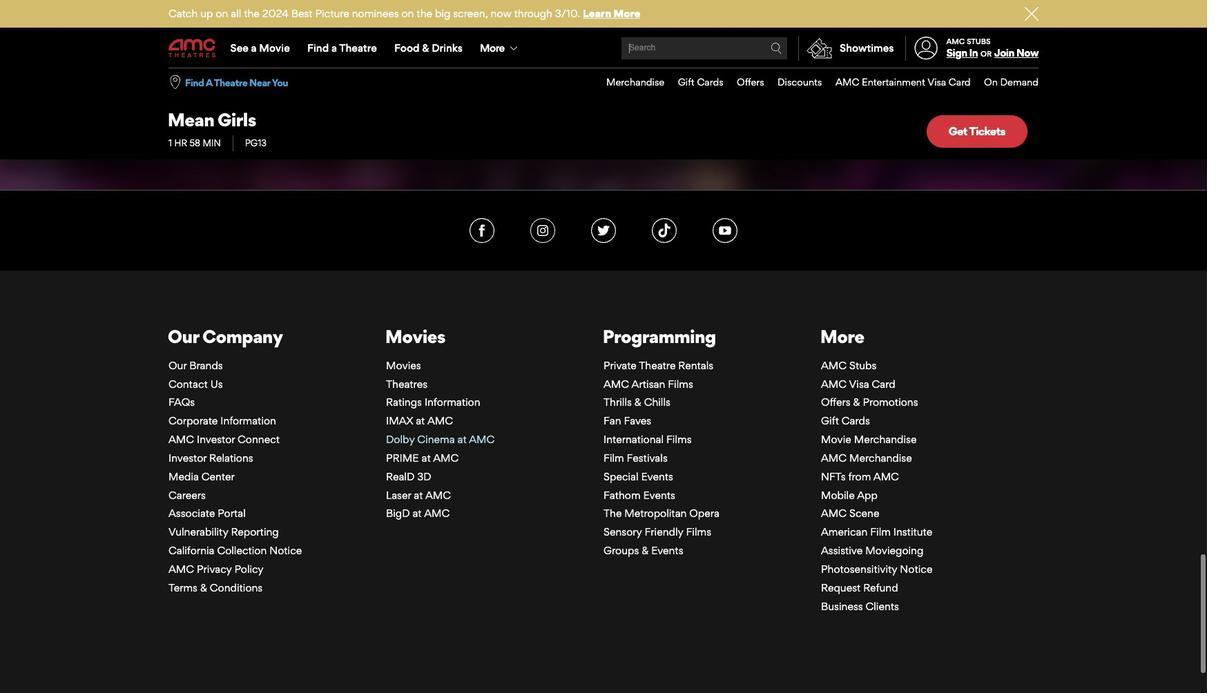 Task type: vqa. For each thing, say whether or not it's contained in the screenshot.
cheese within the We've got your topping cravings covered with our thin and crispy pepperoni, supreme, or 4-cheese stone-fired artisan flatbreads baked to order.
no



Task type: locate. For each thing, give the bounding box(es) containing it.
our up the contact
[[169, 359, 187, 372]]

2 vertical spatial more
[[821, 325, 865, 347]]

faves
[[624, 415, 652, 428]]

card down sign in button
[[949, 76, 971, 88]]

our up our brands link
[[168, 325, 199, 347]]

2 vertical spatial merchandise
[[850, 452, 912, 465]]

fathom events link
[[604, 489, 676, 502]]

mean down movie poster for mean girls image on the top
[[562, 60, 609, 82]]

& inside 'our brands contact us faqs corporate information amc investor connect investor relations media center careers associate portal vulnerability reporting california collection notice amc privacy policy terms & conditions'
[[200, 582, 207, 595]]

films up festivals on the bottom right of page
[[667, 433, 692, 446]]

tickets
[[970, 124, 1006, 138]]

1 vertical spatial notice
[[900, 563, 933, 576]]

1 vertical spatial our
[[169, 359, 187, 372]]

0 vertical spatial movie
[[259, 41, 290, 55]]

1 vertical spatial cards
[[842, 415, 870, 428]]

min for 1 hr 56 min
[[846, 75, 863, 85]]

1 horizontal spatial a
[[332, 41, 337, 55]]

min right "58"
[[203, 137, 221, 149]]

movie down 2024 on the top left of the page
[[259, 41, 290, 55]]

mean girls up "58"
[[168, 108, 256, 131]]

reald 3d link
[[386, 470, 431, 483]]

0 horizontal spatial 1
[[169, 137, 172, 149]]

0 horizontal spatial notice
[[270, 544, 302, 558]]

1 horizontal spatial 1
[[816, 75, 819, 85]]

information inside the movies theatres ratings information imax at amc dolby cinema at amc prime at amc reald 3d laser at amc bigd at amc
[[425, 396, 481, 409]]

1 vertical spatial more
[[480, 41, 505, 55]]

on left all
[[216, 7, 228, 20]]

movies up theatres at the bottom left of the page
[[386, 359, 421, 372]]

0 horizontal spatial on
[[216, 7, 228, 20]]

0 horizontal spatial cards
[[697, 76, 724, 88]]

0 horizontal spatial girls
[[218, 108, 256, 131]]

more up amc stubs link
[[821, 325, 865, 347]]

1 vertical spatial gift cards link
[[821, 415, 870, 428]]

2 horizontal spatial theatre
[[639, 359, 676, 372]]

1 horizontal spatial notice
[[900, 563, 933, 576]]

min up dec
[[846, 75, 863, 85]]

films
[[668, 378, 693, 391], [667, 433, 692, 446], [686, 526, 712, 539]]

amc facebook image
[[470, 218, 495, 243], [470, 218, 495, 243]]

1 vertical spatial hr
[[174, 137, 187, 149]]

1 horizontal spatial mean girls
[[562, 60, 651, 82]]

menu
[[169, 29, 1039, 68], [593, 68, 1039, 97]]

hr for 58
[[174, 137, 187, 149]]

join
[[995, 46, 1015, 60]]

thrills
[[604, 396, 632, 409]]

movie poster for wonka image
[[761, 0, 954, 36]]

at right cinema
[[458, 433, 467, 446]]

at down laser at amc link
[[413, 507, 422, 521]]

wonka
[[831, 49, 883, 69]]

cards up movie merchandise link
[[842, 415, 870, 428]]

cards down search the amc website text box
[[697, 76, 724, 88]]

gift inside 'amc stubs amc visa card offers & promotions gift cards movie merchandise amc merchandise nfts from amc mobile app amc scene american film institute assistive moviegoing photosensitivity notice request refund business clients'
[[821, 415, 839, 428]]

1 horizontal spatial on
[[402, 7, 414, 20]]

gift cards link down search the amc website text box
[[665, 68, 724, 97]]

stubs for in
[[967, 37, 991, 46]]

theatre inside button
[[214, 76, 248, 88]]

at up bigd at amc link
[[414, 489, 423, 502]]

a for theatre
[[332, 41, 337, 55]]

prime
[[386, 452, 419, 465]]

the inside private theatre rentals amc artisan films thrills & chills fan faves international films film festivals special events fathom events the metropolitan opera sensory friendly films groups & events
[[604, 507, 622, 521]]

theatre for a
[[214, 76, 248, 88]]

amc entertainment visa card link
[[822, 68, 971, 97]]

min for 1 hr 58 min
[[203, 137, 221, 149]]

released
[[814, 86, 849, 96]]

information up 'connect'
[[221, 415, 276, 428]]

1 horizontal spatial min
[[846, 75, 863, 85]]

investor up investor relations link
[[197, 433, 235, 446]]

0 vertical spatial offers
[[737, 76, 765, 88]]

0 horizontal spatial card
[[872, 378, 896, 391]]

1 vertical spatial menu
[[593, 68, 1039, 97]]

business
[[821, 600, 863, 613]]

cookie consent banner dialog
[[0, 656, 1208, 694]]

information inside 'our brands contact us faqs corporate information amc investor connect investor relations media center careers associate portal vulnerability reporting california collection notice amc privacy policy terms & conditions'
[[221, 415, 276, 428]]

stubs inside amc stubs sign in or join now
[[967, 37, 991, 46]]

0 horizontal spatial gift cards link
[[665, 68, 724, 97]]

at up the 3d
[[422, 452, 431, 465]]

1 vertical spatial mean girls
[[168, 108, 256, 131]]

corporate
[[169, 415, 218, 428]]

find for find a theatre
[[307, 41, 329, 55]]

amc privacy policy link
[[169, 563, 264, 576]]

stubs up 'in'
[[967, 37, 991, 46]]

amc logo image
[[169, 39, 217, 58], [169, 39, 217, 58]]

more inside footer
[[821, 325, 865, 347]]

on right nominees at the left top
[[402, 7, 414, 20]]

card up promotions
[[872, 378, 896, 391]]

investor up the media
[[169, 452, 207, 465]]

0 vertical spatial cards
[[697, 76, 724, 88]]

big
[[435, 7, 451, 20]]

information up imax at amc link
[[425, 396, 481, 409]]

0 vertical spatial girls
[[612, 60, 651, 82]]

1 horizontal spatial hr
[[821, 75, 833, 85]]

0 horizontal spatial stubs
[[850, 359, 877, 372]]

0 vertical spatial movies
[[385, 325, 446, 347]]

1 a from the left
[[251, 41, 257, 55]]

films down rentals
[[668, 378, 693, 391]]

information
[[425, 396, 481, 409], [221, 415, 276, 428]]

events up "the metropolitan opera" link
[[644, 489, 676, 502]]

0 vertical spatial 1
[[816, 75, 819, 85]]

pg released dec 15, 2023
[[814, 75, 900, 96]]

photosensitivity notice link
[[821, 563, 933, 576]]

1 vertical spatial mean
[[168, 108, 214, 131]]

join now button
[[995, 46, 1039, 60]]

menu containing more
[[169, 29, 1039, 68]]

business clients link
[[821, 600, 899, 613]]

mean
[[562, 60, 609, 82], [168, 108, 214, 131]]

find down picture
[[307, 41, 329, 55]]

1 vertical spatial find
[[185, 76, 204, 88]]

sign in or join amc stubs element
[[905, 29, 1039, 68]]

investor relations link
[[169, 452, 253, 465]]

stubs inside 'amc stubs amc visa card offers & promotions gift cards movie merchandise amc merchandise nfts from amc mobile app amc scene american film institute assistive moviegoing photosensitivity notice request refund business clients'
[[850, 359, 877, 372]]

& right terms
[[200, 582, 207, 595]]

assistive
[[821, 544, 863, 558]]

0 vertical spatial stubs
[[967, 37, 991, 46]]

theatres link
[[386, 378, 428, 391]]

1 inside 1 hr 56 min button
[[816, 75, 819, 85]]

demand
[[1001, 76, 1039, 88]]

0 horizontal spatial hr
[[174, 137, 187, 149]]

film up special
[[604, 452, 624, 465]]

more
[[614, 7, 641, 20], [480, 41, 505, 55], [821, 325, 865, 347]]

0 horizontal spatial more
[[480, 41, 505, 55]]

0 horizontal spatial offers
[[737, 76, 765, 88]]

a right see
[[251, 41, 257, 55]]

& up faves
[[635, 396, 642, 409]]

amc inside private theatre rentals amc artisan films thrills & chills fan faves international films film festivals special events fathom events the metropolitan opera sensory friendly films groups & events
[[604, 378, 629, 391]]

& down amc visa card link
[[854, 396, 860, 409]]

careers
[[169, 489, 206, 502]]

notice down reporting
[[270, 544, 302, 558]]

the left big
[[417, 7, 433, 20]]

56
[[835, 75, 844, 85]]

1 horizontal spatial find
[[307, 41, 329, 55]]

0 vertical spatial information
[[425, 396, 481, 409]]

corporate information link
[[169, 415, 276, 428]]

movie
[[259, 41, 290, 55], [821, 433, 852, 446]]

promotions
[[863, 396, 919, 409]]

0 vertical spatial hr
[[821, 75, 833, 85]]

hr up released
[[821, 75, 833, 85]]

wonka link
[[775, 49, 939, 69]]

gift up movie merchandise link
[[821, 415, 839, 428]]

1 vertical spatial movies
[[386, 359, 421, 372]]

0 vertical spatial menu
[[169, 29, 1039, 68]]

hr inside button
[[821, 75, 833, 85]]

3d
[[417, 470, 431, 483]]

0 horizontal spatial information
[[221, 415, 276, 428]]

visa down amc stubs link
[[849, 378, 870, 391]]

hr left "58"
[[174, 137, 187, 149]]

gift cards link up movie merchandise link
[[821, 415, 870, 428]]

1 vertical spatial gift
[[821, 415, 839, 428]]

company
[[202, 325, 283, 347]]

see a movie
[[230, 41, 290, 55]]

movie up amc merchandise link
[[821, 433, 852, 446]]

amc entertainment visa card
[[836, 76, 971, 88]]

2 a from the left
[[332, 41, 337, 55]]

1 horizontal spatial card
[[949, 76, 971, 88]]

min
[[846, 75, 863, 85], [203, 137, 221, 149]]

amc instagram image
[[531, 218, 555, 243], [531, 218, 555, 243]]

girls
[[612, 60, 651, 82], [218, 108, 256, 131]]

picture
[[315, 7, 349, 20]]

1 horizontal spatial film
[[871, 526, 891, 539]]

more down now
[[480, 41, 505, 55]]

media
[[169, 470, 199, 483]]

the right all
[[244, 7, 260, 20]]

faqs
[[169, 396, 195, 409]]

1 horizontal spatial theatre
[[339, 41, 377, 55]]

movies for movies theatres ratings information imax at amc dolby cinema at amc prime at amc reald 3d laser at amc bigd at amc
[[386, 359, 421, 372]]

stubs for visa
[[850, 359, 877, 372]]

movies up movies link at the left
[[385, 325, 446, 347]]

1 vertical spatial film
[[871, 526, 891, 539]]

mean up the 1 hr 58 min
[[168, 108, 214, 131]]

prime at amc link
[[386, 452, 459, 465]]

learn more link
[[583, 7, 641, 20]]

1 horizontal spatial offers
[[821, 396, 851, 409]]

0 horizontal spatial find
[[185, 76, 204, 88]]

0 vertical spatial card
[[949, 76, 971, 88]]

find inside button
[[185, 76, 204, 88]]

1 vertical spatial card
[[872, 378, 896, 391]]

1 vertical spatial offers
[[821, 396, 851, 409]]

amc twitter image
[[591, 218, 616, 243]]

amc youtube image
[[713, 218, 738, 243], [713, 218, 738, 243]]

girls up pg13
[[218, 108, 256, 131]]

mean girls
[[562, 60, 651, 82], [168, 108, 256, 131]]

0 vertical spatial gift cards link
[[665, 68, 724, 97]]

0 horizontal spatial a
[[251, 41, 257, 55]]

1 vertical spatial girls
[[218, 108, 256, 131]]

movie poster for the beekeeper image
[[260, 0, 453, 36]]

1 horizontal spatial stubs
[[967, 37, 991, 46]]

private theatre rentals amc artisan films thrills & chills fan faves international films film festivals special events fathom events the metropolitan opera sensory friendly films groups & events
[[604, 359, 720, 558]]

1 vertical spatial theatre
[[214, 76, 248, 88]]

1 vertical spatial movie
[[821, 433, 852, 446]]

amc tiktok image
[[652, 218, 677, 243]]

groups
[[604, 544, 639, 558]]

movie poster for migration image
[[1011, 0, 1204, 36]]

0 vertical spatial the
[[301, 49, 329, 69]]

offers down amc visa card link
[[821, 396, 851, 409]]

clients
[[866, 600, 899, 613]]

1 horizontal spatial information
[[425, 396, 481, 409]]

at right imax
[[416, 415, 425, 428]]

policy
[[235, 563, 264, 576]]

0 horizontal spatial film
[[604, 452, 624, 465]]

our for our company
[[168, 325, 199, 347]]

visa inside amc entertainment visa card link
[[928, 76, 947, 88]]

events down friendly
[[652, 544, 684, 558]]

& right food
[[422, 41, 429, 55]]

merchandise down movie merchandise link
[[850, 452, 912, 465]]

a
[[251, 41, 257, 55], [332, 41, 337, 55]]

special events link
[[604, 470, 674, 483]]

1 vertical spatial visa
[[849, 378, 870, 391]]

1 left "58"
[[169, 137, 172, 149]]

amc scene link
[[821, 507, 880, 521]]

1 horizontal spatial gift
[[821, 415, 839, 428]]

collection
[[217, 544, 267, 558]]

girls down movie poster for mean girls image on the top
[[612, 60, 651, 82]]

app
[[857, 489, 878, 502]]

cards inside 'amc stubs amc visa card offers & promotions gift cards movie merchandise amc merchandise nfts from amc mobile app amc scene american film institute assistive moviegoing photosensitivity notice request refund business clients'
[[842, 415, 870, 428]]

films down opera
[[686, 526, 712, 539]]

theatre inside private theatre rentals amc artisan films thrills & chills fan faves international films film festivals special events fathom events the metropolitan opera sensory friendly films groups & events
[[639, 359, 676, 372]]

1 for 1 hr 56 min
[[816, 75, 819, 85]]

0 horizontal spatial theatre
[[214, 76, 248, 88]]

0 horizontal spatial mean girls
[[168, 108, 256, 131]]

our for our brands contact us faqs corporate information amc investor connect investor relations media center careers associate portal vulnerability reporting california collection notice amc privacy policy terms & conditions
[[169, 359, 187, 372]]

get tickets link
[[927, 115, 1028, 148]]

see a movie link
[[222, 29, 299, 68]]

gift cards link
[[665, 68, 724, 97], [821, 415, 870, 428]]

0 vertical spatial visa
[[928, 76, 947, 88]]

0 vertical spatial events
[[641, 470, 674, 483]]

notice down moviegoing
[[900, 563, 933, 576]]

stubs
[[967, 37, 991, 46], [850, 359, 877, 372]]

laser
[[386, 489, 411, 502]]

mean girls down movie poster for mean girls image on the top
[[562, 60, 651, 82]]

hr
[[821, 75, 833, 85], [174, 137, 187, 149]]

more button
[[471, 29, 529, 68]]

film up the assistive moviegoing link
[[871, 526, 891, 539]]

near
[[249, 76, 270, 88]]

discounts link
[[765, 68, 822, 97]]

sign
[[947, 46, 968, 60]]

0 vertical spatial min
[[846, 75, 863, 85]]

0 vertical spatial theatre
[[339, 41, 377, 55]]

our inside 'our brands contact us faqs corporate information amc investor connect investor relations media center careers associate portal vulnerability reporting california collection notice amc privacy policy terms & conditions'
[[169, 359, 187, 372]]

1 vertical spatial 1
[[169, 137, 172, 149]]

movies inside the movies theatres ratings information imax at amc dolby cinema at amc prime at amc reald 3d laser at amc bigd at amc
[[386, 359, 421, 372]]

movie poster for mean girls image
[[500, 0, 714, 46]]

connect
[[238, 433, 280, 446]]

find left a
[[185, 76, 204, 88]]

up
[[200, 7, 213, 20]]

from
[[849, 470, 871, 483]]

1 the from the left
[[244, 7, 260, 20]]

offers left the discounts
[[737, 76, 765, 88]]

merchandise up amc merchandise link
[[854, 433, 917, 446]]

user profile image
[[907, 37, 946, 60]]

1 horizontal spatial the
[[417, 7, 433, 20]]

more right learn
[[614, 7, 641, 20]]

1 horizontal spatial visa
[[928, 76, 947, 88]]

events down festivals on the bottom right of page
[[641, 470, 674, 483]]

2 vertical spatial theatre
[[639, 359, 676, 372]]

&
[[422, 41, 429, 55], [635, 396, 642, 409], [854, 396, 860, 409], [642, 544, 649, 558], [200, 582, 207, 595]]

a down picture
[[332, 41, 337, 55]]

1 horizontal spatial cards
[[842, 415, 870, 428]]

0 vertical spatial more
[[614, 7, 641, 20]]

discounts
[[778, 76, 822, 88]]

1 for 1 hr 58 min
[[169, 137, 172, 149]]

terms & conditions link
[[169, 582, 263, 595]]

gift down search the amc website text box
[[678, 76, 695, 88]]

dolby
[[386, 433, 415, 446]]

merchandise left the gift cards
[[607, 76, 665, 88]]

card
[[949, 76, 971, 88], [872, 378, 896, 391]]

0 vertical spatial gift
[[678, 76, 695, 88]]

stubs up amc visa card link
[[850, 359, 877, 372]]

1 vertical spatial information
[[221, 415, 276, 428]]

15,
[[868, 86, 878, 96]]

submit search icon image
[[771, 43, 782, 54]]

0 horizontal spatial the
[[244, 7, 260, 20]]

bigd
[[386, 507, 410, 521]]

min inside button
[[846, 75, 863, 85]]

footer
[[0, 190, 1208, 694]]

festivals
[[627, 452, 668, 465]]

more information about image
[[866, 75, 874, 83]]

0 horizontal spatial min
[[203, 137, 221, 149]]

theatres
[[386, 378, 428, 391]]

notice inside 'our brands contact us faqs corporate information amc investor connect investor relations media center careers associate portal vulnerability reporting california collection notice amc privacy policy terms & conditions'
[[270, 544, 302, 558]]

1 up released
[[816, 75, 819, 85]]

amc
[[947, 37, 965, 46], [836, 76, 860, 88], [821, 359, 847, 372], [604, 378, 629, 391], [821, 378, 847, 391], [428, 415, 453, 428], [169, 433, 194, 446], [469, 433, 495, 446], [433, 452, 459, 465], [821, 452, 847, 465], [874, 470, 899, 483], [426, 489, 451, 502], [424, 507, 450, 521], [821, 507, 847, 521], [169, 563, 194, 576]]

nfts
[[821, 470, 846, 483]]

1 vertical spatial min
[[203, 137, 221, 149]]

1 horizontal spatial the
[[604, 507, 622, 521]]

now
[[491, 7, 512, 20]]

visa down user profile image
[[928, 76, 947, 88]]

0 vertical spatial our
[[168, 325, 199, 347]]

1 vertical spatial stubs
[[850, 359, 877, 372]]



Task type: describe. For each thing, give the bounding box(es) containing it.
in
[[970, 46, 978, 60]]

find a theatre link
[[299, 29, 386, 68]]

find for find a theatre near you
[[185, 76, 204, 88]]

film inside private theatre rentals amc artisan films thrills & chills fan faves international films film festivals special events fathom events the metropolitan opera sensory friendly films groups & events
[[604, 452, 624, 465]]

menu containing merchandise
[[593, 68, 1039, 97]]

american film institute link
[[821, 526, 933, 539]]

privacy
[[197, 563, 232, 576]]

the beekeeper
[[301, 49, 412, 69]]

on
[[985, 76, 998, 88]]

conditions
[[210, 582, 263, 595]]

dolby cinema at amc link
[[386, 433, 495, 446]]

amc visa card link
[[821, 378, 896, 391]]

0 horizontal spatial gift
[[678, 76, 695, 88]]

footer containing our company
[[0, 190, 1208, 694]]

private
[[604, 359, 637, 372]]

reporting
[[231, 526, 279, 539]]

2023
[[880, 86, 900, 96]]

terms
[[169, 582, 198, 595]]

more inside button
[[480, 41, 505, 55]]

groups & events link
[[604, 544, 684, 558]]

amc inside amc stubs sign in or join now
[[947, 37, 965, 46]]

1 hr 58 min
[[169, 137, 221, 149]]

a for movie
[[251, 41, 257, 55]]

offers & promotions link
[[821, 396, 919, 409]]

& down sensory friendly films link
[[642, 544, 649, 558]]

american
[[821, 526, 868, 539]]

request refund link
[[821, 582, 899, 595]]

hr for 56
[[821, 75, 833, 85]]

search the AMC website text field
[[627, 43, 771, 54]]

& inside 'amc stubs amc visa card offers & promotions gift cards movie merchandise amc merchandise nfts from amc mobile app amc scene american film institute assistive moviegoing photosensitivity notice request refund business clients'
[[854, 396, 860, 409]]

1 horizontal spatial mean
[[562, 60, 609, 82]]

photosensitivity
[[821, 563, 898, 576]]

our company
[[168, 325, 283, 347]]

special
[[604, 470, 639, 483]]

1 vertical spatial films
[[667, 433, 692, 446]]

2024
[[262, 7, 289, 20]]

1 horizontal spatial gift cards link
[[821, 415, 870, 428]]

0 vertical spatial films
[[668, 378, 693, 391]]

pg13
[[245, 137, 267, 149]]

amc merchandise link
[[821, 452, 912, 465]]

california collection notice link
[[169, 544, 302, 558]]

amc twitter image
[[591, 218, 616, 243]]

on demand link
[[971, 68, 1039, 97]]

brands
[[189, 359, 223, 372]]

vulnerability reporting link
[[169, 526, 279, 539]]

faqs link
[[169, 396, 195, 409]]

1 vertical spatial merchandise
[[854, 433, 917, 446]]

movie poster for anyone but you image
[[10, 0, 203, 36]]

learn
[[583, 7, 612, 20]]

refund
[[864, 582, 899, 595]]

find a theatre near you button
[[185, 76, 288, 89]]

movies for movies
[[385, 325, 446, 347]]

associate
[[169, 507, 215, 521]]

contact us link
[[169, 378, 223, 391]]

0 vertical spatial investor
[[197, 433, 235, 446]]

0 vertical spatial mean girls
[[562, 60, 651, 82]]

pg
[[888, 75, 899, 85]]

1 horizontal spatial more
[[614, 7, 641, 20]]

amc investor connect link
[[169, 433, 280, 446]]

1 horizontal spatial girls
[[612, 60, 651, 82]]

visa inside 'amc stubs amc visa card offers & promotions gift cards movie merchandise amc merchandise nfts from amc mobile app amc scene american film institute assistive moviegoing photosensitivity notice request refund business clients'
[[849, 378, 870, 391]]

amc stubs amc visa card offers & promotions gift cards movie merchandise amc merchandise nfts from amc mobile app amc scene american film institute assistive moviegoing photosensitivity notice request refund business clients
[[821, 359, 933, 613]]

2 on from the left
[[402, 7, 414, 20]]

movie inside 'amc stubs amc visa card offers & promotions gift cards movie merchandise amc merchandise nfts from amc mobile app amc scene american film institute assistive moviegoing photosensitivity notice request refund business clients'
[[821, 433, 852, 446]]

amc stubs sign in or join now
[[947, 37, 1039, 60]]

1 vertical spatial events
[[644, 489, 676, 502]]

opera
[[690, 507, 720, 521]]

us
[[210, 378, 223, 391]]

chills
[[644, 396, 671, 409]]

reald
[[386, 470, 415, 483]]

2 vertical spatial films
[[686, 526, 712, 539]]

offers inside offers link
[[737, 76, 765, 88]]

get
[[949, 124, 968, 138]]

film inside 'amc stubs amc visa card offers & promotions gift cards movie merchandise amc merchandise nfts from amc mobile app amc scene american film institute assistive moviegoing photosensitivity notice request refund business clients'
[[871, 526, 891, 539]]

nfts from amc link
[[821, 470, 899, 483]]

amc tiktok image
[[652, 218, 677, 243]]

sensory
[[604, 526, 642, 539]]

center
[[202, 470, 235, 483]]

dec
[[851, 86, 866, 96]]

now
[[1017, 46, 1039, 60]]

careers link
[[169, 489, 206, 502]]

card inside 'amc stubs amc visa card offers & promotions gift cards movie merchandise amc merchandise nfts from amc mobile app amc scene american film institute assistive moviegoing photosensitivity notice request refund business clients'
[[872, 378, 896, 391]]

0 horizontal spatial the
[[301, 49, 329, 69]]

offers inside 'amc stubs amc visa card offers & promotions gift cards movie merchandise amc merchandise nfts from amc mobile app amc scene american film institute assistive moviegoing photosensitivity notice request refund business clients'
[[821, 396, 851, 409]]

screen,
[[453, 7, 488, 20]]

find a theatre
[[307, 41, 377, 55]]

entertainment
[[862, 76, 926, 88]]

imax at amc link
[[386, 415, 453, 428]]

private theatre rentals link
[[604, 359, 714, 372]]

institute
[[894, 526, 933, 539]]

laser at amc link
[[386, 489, 451, 502]]

rentals
[[679, 359, 714, 372]]

2 vertical spatial events
[[652, 544, 684, 558]]

sign in button
[[947, 46, 978, 60]]

1 vertical spatial investor
[[169, 452, 207, 465]]

food
[[394, 41, 420, 55]]

1 on from the left
[[216, 7, 228, 20]]

california
[[169, 544, 215, 558]]

theatre for a
[[339, 41, 377, 55]]

imax
[[386, 415, 413, 428]]

scene
[[850, 507, 880, 521]]

get tickets
[[949, 124, 1006, 138]]

0 vertical spatial merchandise
[[607, 76, 665, 88]]

best
[[291, 7, 313, 20]]

portal
[[218, 507, 246, 521]]

showtimes
[[840, 41, 894, 55]]

2 the from the left
[[417, 7, 433, 20]]

showtimes image
[[799, 36, 840, 61]]

amc artisan films link
[[604, 378, 693, 391]]

our brands link
[[169, 359, 223, 372]]

thrills & chills link
[[604, 396, 671, 409]]

food & drinks
[[394, 41, 463, 55]]

international films link
[[604, 433, 692, 446]]

cinema
[[418, 433, 455, 446]]

offers link
[[724, 68, 765, 97]]

0 horizontal spatial mean
[[168, 108, 214, 131]]

0 horizontal spatial movie
[[259, 41, 290, 55]]

a
[[206, 76, 212, 88]]

see
[[230, 41, 249, 55]]

fathom
[[604, 489, 641, 502]]

notice inside 'amc stubs amc visa card offers & promotions gift cards movie merchandise amc merchandise nfts from amc mobile app amc scene american film institute assistive moviegoing photosensitivity notice request refund business clients'
[[900, 563, 933, 576]]

contact
[[169, 378, 208, 391]]



